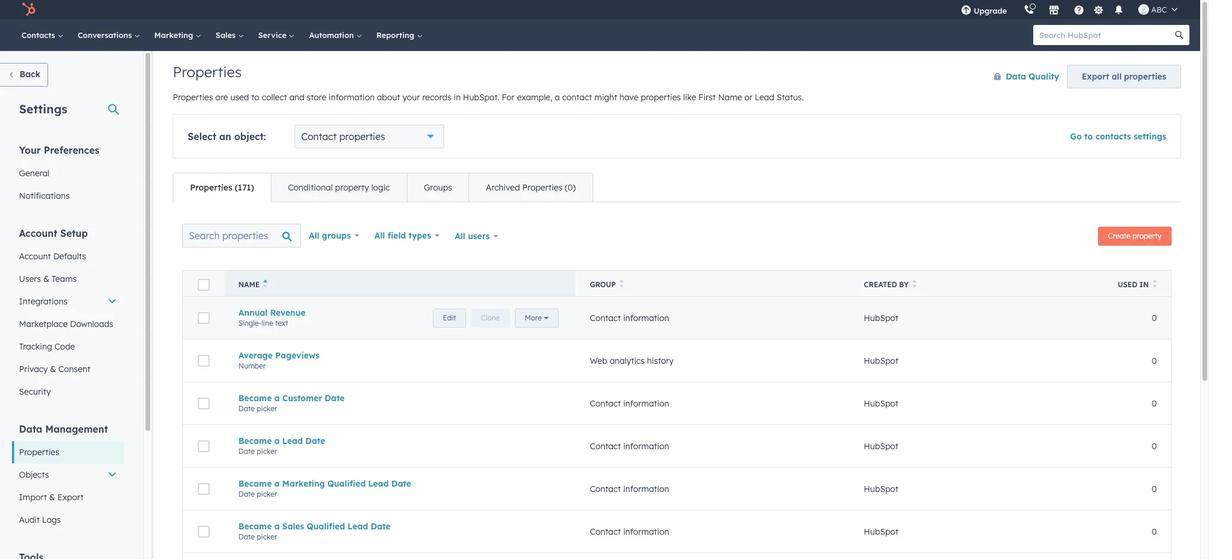 Task type: describe. For each thing, give the bounding box(es) containing it.
tracking
[[19, 342, 52, 352]]

account for account setup
[[19, 228, 57, 239]]

store
[[307, 92, 327, 103]]

0 for average pageviews
[[1152, 356, 1158, 366]]

became a customer date button
[[239, 393, 562, 404]]

tracking code
[[19, 342, 75, 352]]

audit
[[19, 515, 40, 526]]

became a lead date button
[[239, 436, 562, 447]]

or
[[745, 92, 753, 103]]

users
[[468, 231, 490, 242]]

became a sales qualified lead date button
[[239, 521, 562, 532]]

conditional
[[288, 182, 333, 193]]

archived properties (0)
[[486, 182, 576, 193]]

reporting
[[377, 30, 417, 40]]

notifications button
[[1109, 0, 1129, 19]]

tracking code link
[[12, 336, 124, 358]]

became for became a sales qualified lead date
[[239, 521, 272, 532]]

first
[[699, 92, 716, 103]]

all
[[1112, 71, 1122, 82]]

revenue
[[270, 308, 306, 318]]

contact for became a lead date
[[590, 441, 621, 452]]

automation link
[[302, 19, 369, 51]]

conversations link
[[71, 19, 147, 51]]

all groups button
[[301, 224, 367, 248]]

and
[[289, 92, 305, 103]]

0 vertical spatial to
[[251, 92, 260, 103]]

contact information for became a customer date
[[590, 398, 670, 409]]

web
[[590, 356, 608, 366]]

select
[[188, 131, 216, 143]]

average pageviews button
[[239, 350, 562, 361]]

object:
[[234, 131, 266, 143]]

web analytics history
[[590, 356, 674, 366]]

reporting link
[[369, 19, 430, 51]]

sales inside sales link
[[216, 30, 238, 40]]

logs
[[42, 515, 61, 526]]

picker inside became a lead date date picker
[[257, 447, 277, 456]]

property for conditional
[[335, 182, 369, 193]]

picker inside became a customer date date picker
[[257, 404, 277, 413]]

upgrade image
[[961, 5, 972, 16]]

calling icon button
[[1020, 2, 1040, 17]]

your preferences element
[[12, 144, 124, 207]]

field
[[388, 231, 406, 241]]

help image
[[1074, 5, 1085, 16]]

annual
[[239, 308, 268, 318]]

archived
[[486, 182, 520, 193]]

might
[[595, 92, 618, 103]]

group button
[[576, 271, 850, 297]]

code
[[54, 342, 75, 352]]

general link
[[12, 162, 124, 185]]

a for became a sales qualified lead date
[[274, 521, 280, 532]]

collect
[[262, 92, 287, 103]]

Search HubSpot search field
[[1034, 25, 1180, 45]]

privacy
[[19, 364, 48, 375]]

press to sort. image for group
[[620, 280, 624, 288]]

customer
[[282, 393, 322, 404]]

create
[[1109, 232, 1131, 241]]

properties link
[[12, 442, 124, 464]]

contact for became a sales qualified lead date
[[590, 527, 621, 537]]

search button
[[1170, 25, 1190, 45]]

marketplace downloads link
[[12, 313, 124, 336]]

properties up are at the left top of the page
[[173, 63, 242, 81]]

became a marketing qualified lead date date picker
[[239, 479, 411, 499]]

hubspot for became a marketing qualified lead date
[[864, 484, 899, 495]]

properties (171)
[[190, 182, 254, 193]]

information for became a lead date
[[624, 441, 670, 452]]

properties left (171)
[[190, 182, 232, 193]]

information for became a marketing qualified lead date
[[624, 484, 670, 495]]

hubspot for became a customer date
[[864, 398, 899, 409]]

information for became a customer date
[[624, 398, 670, 409]]

marketplace
[[19, 319, 68, 330]]

users & teams
[[19, 274, 77, 285]]

tab panel containing all groups
[[173, 202, 1182, 560]]

a for became a customer date
[[274, 393, 280, 404]]

average
[[239, 350, 273, 361]]

preferences
[[44, 144, 99, 156]]

account setup element
[[12, 227, 124, 403]]

created
[[864, 280, 898, 289]]

export inside data management element
[[57, 493, 84, 503]]

0 for became a sales qualified lead date
[[1152, 527, 1158, 537]]

sales inside became a sales qualified lead date date picker
[[282, 521, 304, 532]]

integrations button
[[12, 291, 124, 313]]

contact inside popup button
[[301, 131, 337, 143]]

information for became a sales qualified lead date
[[624, 527, 670, 537]]

became for became a customer date
[[239, 393, 272, 404]]

number
[[239, 362, 266, 371]]

an
[[219, 131, 231, 143]]

account for account defaults
[[19, 251, 51, 262]]

& for export
[[49, 493, 55, 503]]

types
[[409, 231, 431, 241]]

contact
[[563, 92, 592, 103]]

annual revenue button
[[239, 308, 424, 318]]

back
[[20, 69, 40, 80]]

1 0 from the top
[[1152, 313, 1158, 324]]

properties left are at the left top of the page
[[173, 92, 213, 103]]

settings image
[[1094, 5, 1105, 16]]

brad klo image
[[1139, 4, 1150, 15]]

contact information for became a marketing qualified lead date
[[590, 484, 670, 495]]

integrations
[[19, 297, 68, 307]]

create property
[[1109, 232, 1162, 241]]

notifications link
[[12, 185, 124, 207]]

contact information for became a lead date
[[590, 441, 670, 452]]

users & teams link
[[12, 268, 124, 291]]

all users button
[[447, 224, 506, 249]]

data management element
[[12, 423, 124, 532]]

picker inside became a marketing qualified lead date date picker
[[257, 490, 277, 499]]

used
[[1119, 280, 1138, 289]]

marketing link
[[147, 19, 209, 51]]

average pageviews number
[[239, 350, 320, 371]]

in
[[454, 92, 461, 103]]

account setup
[[19, 228, 88, 239]]

groups link
[[407, 174, 469, 202]]

single-
[[239, 319, 262, 328]]

contacts
[[1096, 131, 1132, 142]]

marketplaces button
[[1042, 0, 1067, 19]]

go to contacts settings button
[[1071, 131, 1167, 142]]

group
[[590, 280, 616, 289]]



Task type: locate. For each thing, give the bounding box(es) containing it.
properties down "about"
[[340, 131, 385, 143]]

6 hubspot from the top
[[864, 527, 899, 537]]

qualified inside became a sales qualified lead date date picker
[[307, 521, 345, 532]]

& right privacy
[[50, 364, 56, 375]]

sales
[[216, 30, 238, 40], [282, 521, 304, 532]]

2 picker from the top
[[257, 447, 277, 456]]

marketplace downloads
[[19, 319, 113, 330]]

3 contact information from the top
[[590, 441, 670, 452]]

export inside button
[[1083, 71, 1110, 82]]

hubspot for became a sales qualified lead date
[[864, 527, 899, 537]]

1 horizontal spatial to
[[1085, 131, 1094, 142]]

a for became a marketing qualified lead date
[[274, 479, 280, 489]]

qualified
[[328, 479, 366, 489], [307, 521, 345, 532]]

lead down became a customer date date picker
[[282, 436, 303, 447]]

export left the all
[[1083, 71, 1110, 82]]

all left users
[[455, 231, 466, 242]]

consent
[[58, 364, 90, 375]]

are
[[215, 92, 228, 103]]

press to sort. element for used in
[[1153, 280, 1158, 290]]

clone button
[[471, 309, 510, 328]]

0 horizontal spatial data
[[19, 424, 42, 436]]

1 horizontal spatial press to sort. image
[[1153, 280, 1158, 288]]

1 hubspot from the top
[[864, 313, 899, 324]]

contact information for became a sales qualified lead date
[[590, 527, 670, 537]]

qualified down became a marketing qualified lead date date picker at the bottom of the page
[[307, 521, 345, 532]]

became a lead date date picker
[[239, 436, 325, 456]]

hubspot for average pageviews
[[864, 356, 899, 366]]

press to sort. element right group
[[620, 280, 624, 290]]

became inside became a customer date date picker
[[239, 393, 272, 404]]

4 became from the top
[[239, 521, 272, 532]]

1 horizontal spatial all
[[375, 231, 385, 241]]

notifications image
[[1114, 5, 1125, 16]]

0 vertical spatial qualified
[[328, 479, 366, 489]]

1 vertical spatial &
[[50, 364, 56, 375]]

1 vertical spatial to
[[1085, 131, 1094, 142]]

history
[[647, 356, 674, 366]]

all left field
[[375, 231, 385, 241]]

export all properties
[[1083, 71, 1167, 82]]

security
[[19, 387, 51, 398]]

0 vertical spatial marketing
[[154, 30, 196, 40]]

information
[[329, 92, 375, 103], [624, 313, 670, 324], [624, 398, 670, 409], [624, 441, 670, 452], [624, 484, 670, 495], [624, 527, 670, 537]]

export all properties button
[[1068, 65, 1182, 89]]

0 horizontal spatial export
[[57, 493, 84, 503]]

0 for became a lead date
[[1152, 441, 1158, 452]]

2 hubspot from the top
[[864, 356, 899, 366]]

contacts link
[[14, 19, 71, 51]]

qualified up became a sales qualified lead date date picker
[[328, 479, 366, 489]]

sales link
[[209, 19, 251, 51]]

in
[[1140, 280, 1150, 289]]

1 vertical spatial name
[[239, 280, 260, 289]]

lead inside became a marketing qualified lead date date picker
[[368, 479, 389, 489]]

1 press to sort. image from the left
[[620, 280, 624, 288]]

0 horizontal spatial press to sort. element
[[620, 280, 624, 290]]

sales down became a marketing qualified lead date date picker at the bottom of the page
[[282, 521, 304, 532]]

Search search field
[[182, 224, 301, 248]]

0 for became a customer date
[[1152, 398, 1158, 409]]

lead down became a marketing qualified lead date date picker at the bottom of the page
[[348, 521, 368, 532]]

data down security
[[19, 424, 42, 436]]

0 for became a marketing qualified lead date
[[1152, 484, 1158, 495]]

picker
[[257, 404, 277, 413], [257, 447, 277, 456], [257, 490, 277, 499], [257, 533, 277, 542]]

about
[[377, 92, 400, 103]]

1 vertical spatial account
[[19, 251, 51, 262]]

4 picker from the top
[[257, 533, 277, 542]]

1 horizontal spatial export
[[1083, 71, 1110, 82]]

name left ascending sort. press to sort descending. element
[[239, 280, 260, 289]]

3 press to sort. element from the left
[[1153, 280, 1158, 290]]

properties (171) link
[[174, 174, 271, 202]]

1 vertical spatial properties
[[641, 92, 681, 103]]

0 horizontal spatial name
[[239, 280, 260, 289]]

2 press to sort. element from the left
[[913, 280, 917, 290]]

property
[[335, 182, 369, 193], [1133, 232, 1162, 241]]

1 horizontal spatial name
[[719, 92, 743, 103]]

became inside became a marketing qualified lead date date picker
[[239, 479, 272, 489]]

& inside 'link'
[[43, 274, 49, 285]]

general
[[19, 168, 49, 179]]

property left logic
[[335, 182, 369, 193]]

conversations
[[78, 30, 134, 40]]

(171)
[[235, 182, 254, 193]]

management
[[45, 424, 108, 436]]

lead
[[755, 92, 775, 103], [282, 436, 303, 447], [368, 479, 389, 489], [348, 521, 368, 532]]

0 vertical spatial account
[[19, 228, 57, 239]]

data for data quality
[[1006, 71, 1027, 82]]

upgrade
[[974, 6, 1008, 15]]

1 vertical spatial qualified
[[307, 521, 345, 532]]

0 horizontal spatial press to sort. image
[[620, 280, 624, 288]]

menu
[[953, 0, 1187, 19]]

4 contact information from the top
[[590, 484, 670, 495]]

tab list containing properties (171)
[[173, 173, 593, 203]]

audit logs link
[[12, 509, 124, 532]]

0 horizontal spatial sales
[[216, 30, 238, 40]]

data management
[[19, 424, 108, 436]]

press to sort. element for group
[[620, 280, 624, 290]]

your
[[403, 92, 420, 103]]

2 press to sort. image from the left
[[1153, 280, 1158, 288]]

contact for became a marketing qualified lead date
[[590, 484, 621, 495]]

press to sort. image inside 'used in' button
[[1153, 280, 1158, 288]]

to right go
[[1085, 131, 1094, 142]]

properties inside button
[[1125, 71, 1167, 82]]

account up the account defaults at left top
[[19, 228, 57, 239]]

marketing left sales link
[[154, 30, 196, 40]]

0 vertical spatial data
[[1006, 71, 1027, 82]]

conditional property logic
[[288, 182, 390, 193]]

press to sort. element inside created by button
[[913, 280, 917, 290]]

export up audit logs link
[[57, 493, 84, 503]]

lead inside became a sales qualified lead date date picker
[[348, 521, 368, 532]]

a inside became a customer date date picker
[[274, 393, 280, 404]]

1 horizontal spatial properties
[[641, 92, 681, 103]]

all field types button
[[367, 224, 447, 248]]

1 picker from the top
[[257, 404, 277, 413]]

marketing inside became a marketing qualified lead date date picker
[[282, 479, 325, 489]]

press to sort. image inside 'group' button
[[620, 280, 624, 288]]

ascending sort. press to sort descending. element
[[263, 280, 268, 290]]

data
[[1006, 71, 1027, 82], [19, 424, 42, 436]]

lead right the "or"
[[755, 92, 775, 103]]

sales left service
[[216, 30, 238, 40]]

a
[[555, 92, 560, 103], [274, 393, 280, 404], [274, 436, 280, 447], [274, 479, 280, 489], [274, 521, 280, 532]]

property inside create property button
[[1133, 232, 1162, 241]]

became a sales qualified lead date date picker
[[239, 521, 391, 542]]

conditional property logic link
[[271, 174, 407, 202]]

became a customer date date picker
[[239, 393, 345, 413]]

&
[[43, 274, 49, 285], [50, 364, 56, 375], [49, 493, 55, 503]]

2 vertical spatial &
[[49, 493, 55, 503]]

ascending sort. press to sort descending. image
[[263, 280, 268, 288]]

3 picker from the top
[[257, 490, 277, 499]]

hubspot image
[[21, 2, 36, 17]]

all users
[[455, 231, 490, 242]]

go to contacts settings
[[1071, 131, 1167, 142]]

search image
[[1176, 31, 1184, 39]]

4 0 from the top
[[1152, 441, 1158, 452]]

to right "used"
[[251, 92, 260, 103]]

name left the "or"
[[719, 92, 743, 103]]

import & export
[[19, 493, 84, 503]]

6 0 from the top
[[1152, 527, 1158, 537]]

menu containing abc
[[953, 0, 1187, 19]]

lead inside became a lead date date picker
[[282, 436, 303, 447]]

properties inside popup button
[[340, 131, 385, 143]]

1 horizontal spatial marketing
[[282, 479, 325, 489]]

calling icon image
[[1024, 5, 1035, 15]]

tab list
[[173, 173, 593, 203]]

edit button
[[433, 309, 466, 328]]

became inside became a lead date date picker
[[239, 436, 272, 447]]

became for became a marketing qualified lead date
[[239, 479, 272, 489]]

1 horizontal spatial property
[[1133, 232, 1162, 241]]

4 hubspot from the top
[[864, 441, 899, 452]]

0 vertical spatial properties
[[1125, 71, 1167, 82]]

became inside became a sales qualified lead date date picker
[[239, 521, 272, 532]]

press to sort. image
[[913, 280, 917, 288]]

5 contact information from the top
[[590, 527, 670, 537]]

press to sort. image right group
[[620, 280, 624, 288]]

name inside name button
[[239, 280, 260, 289]]

2 vertical spatial properties
[[340, 131, 385, 143]]

press to sort. image
[[620, 280, 624, 288], [1153, 280, 1158, 288]]

2 contact information from the top
[[590, 398, 670, 409]]

have
[[620, 92, 639, 103]]

0 vertical spatial property
[[335, 182, 369, 193]]

became for became a lead date
[[239, 436, 272, 447]]

lead down the "became a lead date" button
[[368, 479, 389, 489]]

properties right the all
[[1125, 71, 1167, 82]]

became a marketing qualified lead date button
[[239, 479, 562, 489]]

properties up objects
[[19, 447, 59, 458]]

1 horizontal spatial press to sort. element
[[913, 280, 917, 290]]

users
[[19, 274, 41, 285]]

hubspot link
[[14, 2, 45, 17]]

1 vertical spatial sales
[[282, 521, 304, 532]]

by
[[900, 280, 909, 289]]

all inside all groups popup button
[[309, 231, 320, 241]]

2 0 from the top
[[1152, 356, 1158, 366]]

2 horizontal spatial properties
[[1125, 71, 1167, 82]]

1 horizontal spatial data
[[1006, 71, 1027, 82]]

a inside became a sales qualified lead date date picker
[[274, 521, 280, 532]]

property for create
[[1133, 232, 1162, 241]]

property right "create"
[[1133, 232, 1162, 241]]

1 horizontal spatial sales
[[282, 521, 304, 532]]

qualified for sales
[[307, 521, 345, 532]]

all inside all field types popup button
[[375, 231, 385, 241]]

0 vertical spatial name
[[719, 92, 743, 103]]

qualified inside became a marketing qualified lead date date picker
[[328, 479, 366, 489]]

data left the quality in the top of the page
[[1006, 71, 1027, 82]]

analytics
[[610, 356, 645, 366]]

created by
[[864, 280, 909, 289]]

1 contact information from the top
[[590, 313, 670, 324]]

1 account from the top
[[19, 228, 57, 239]]

2 horizontal spatial all
[[455, 231, 466, 242]]

2 became from the top
[[239, 436, 272, 447]]

all for all field types
[[375, 231, 385, 241]]

0 vertical spatial sales
[[216, 30, 238, 40]]

import & export link
[[12, 487, 124, 509]]

contact for became a customer date
[[590, 398, 621, 409]]

setup
[[60, 228, 88, 239]]

3 became from the top
[[239, 479, 272, 489]]

data inside button
[[1006, 71, 1027, 82]]

qualified for marketing
[[328, 479, 366, 489]]

settings
[[19, 102, 67, 116]]

press to sort. image for used in
[[1153, 280, 1158, 288]]

0 vertical spatial export
[[1083, 71, 1110, 82]]

to
[[251, 92, 260, 103], [1085, 131, 1094, 142]]

marketplaces image
[[1049, 5, 1060, 16]]

press to sort. element for created by
[[913, 280, 917, 290]]

& right import
[[49, 493, 55, 503]]

properties inside data management element
[[19, 447, 59, 458]]

5 0 from the top
[[1152, 484, 1158, 495]]

data quality
[[1006, 71, 1060, 82]]

press to sort. image right in
[[1153, 280, 1158, 288]]

contact properties button
[[295, 125, 445, 149]]

tab panel
[[173, 202, 1182, 560]]

archived properties (0) link
[[469, 174, 593, 202]]

3 hubspot from the top
[[864, 398, 899, 409]]

contact properties
[[301, 131, 385, 143]]

& for teams
[[43, 274, 49, 285]]

abc button
[[1132, 0, 1185, 19]]

0 vertical spatial &
[[43, 274, 49, 285]]

1 vertical spatial marketing
[[282, 479, 325, 489]]

property inside conditional property logic link
[[335, 182, 369, 193]]

data for data management
[[19, 424, 42, 436]]

5 hubspot from the top
[[864, 484, 899, 495]]

properties left (0)
[[523, 182, 563, 193]]

1 press to sort. element from the left
[[620, 280, 624, 290]]

account up "users"
[[19, 251, 51, 262]]

press to sort. element right in
[[1153, 280, 1158, 290]]

menu item
[[1016, 0, 1018, 19]]

& right "users"
[[43, 274, 49, 285]]

more
[[525, 313, 542, 322]]

3 0 from the top
[[1152, 398, 1158, 409]]

account defaults link
[[12, 245, 124, 268]]

a for became a lead date
[[274, 436, 280, 447]]

0 horizontal spatial property
[[335, 182, 369, 193]]

back link
[[0, 63, 48, 87]]

help button
[[1069, 0, 1090, 19]]

press to sort. element
[[620, 280, 624, 290], [913, 280, 917, 290], [1153, 280, 1158, 290]]

1 vertical spatial export
[[57, 493, 84, 503]]

0
[[1152, 313, 1158, 324], [1152, 356, 1158, 366], [1152, 398, 1158, 409], [1152, 441, 1158, 452], [1152, 484, 1158, 495], [1152, 527, 1158, 537]]

all field types
[[375, 231, 431, 241]]

used in button
[[1101, 271, 1172, 297]]

all inside "popup button"
[[455, 231, 466, 242]]

picker inside became a sales qualified lead date date picker
[[257, 533, 277, 542]]

groups
[[322, 231, 351, 241]]

1 became from the top
[[239, 393, 272, 404]]

a inside became a lead date date picker
[[274, 436, 280, 447]]

text
[[275, 319, 288, 328]]

a inside became a marketing qualified lead date date picker
[[274, 479, 280, 489]]

properties are used to collect and store information about your records in hubspot. for example, a contact might have properties like first name or lead status.
[[173, 92, 804, 103]]

logic
[[372, 182, 390, 193]]

2 account from the top
[[19, 251, 51, 262]]

all for all users
[[455, 231, 466, 242]]

objects
[[19, 470, 49, 481]]

quality
[[1029, 71, 1060, 82]]

2 horizontal spatial press to sort. element
[[1153, 280, 1158, 290]]

0 horizontal spatial to
[[251, 92, 260, 103]]

press to sort. element inside 'group' button
[[620, 280, 624, 290]]

hubspot for became a lead date
[[864, 441, 899, 452]]

select an object:
[[188, 131, 266, 143]]

0 horizontal spatial properties
[[340, 131, 385, 143]]

1 vertical spatial property
[[1133, 232, 1162, 241]]

all for all groups
[[309, 231, 320, 241]]

& for consent
[[50, 364, 56, 375]]

status.
[[777, 92, 804, 103]]

& inside data management element
[[49, 493, 55, 503]]

name button
[[224, 271, 576, 297]]

1 vertical spatial data
[[19, 424, 42, 436]]

marketing down became a lead date date picker
[[282, 479, 325, 489]]

security link
[[12, 381, 124, 403]]

0 horizontal spatial marketing
[[154, 30, 196, 40]]

0 horizontal spatial all
[[309, 231, 320, 241]]

properties left like
[[641, 92, 681, 103]]

account
[[19, 228, 57, 239], [19, 251, 51, 262]]

press to sort. element inside 'used in' button
[[1153, 280, 1158, 290]]

all left groups
[[309, 231, 320, 241]]

all groups
[[309, 231, 351, 241]]

press to sort. element right the by
[[913, 280, 917, 290]]



Task type: vqa. For each thing, say whether or not it's contained in the screenshot.


